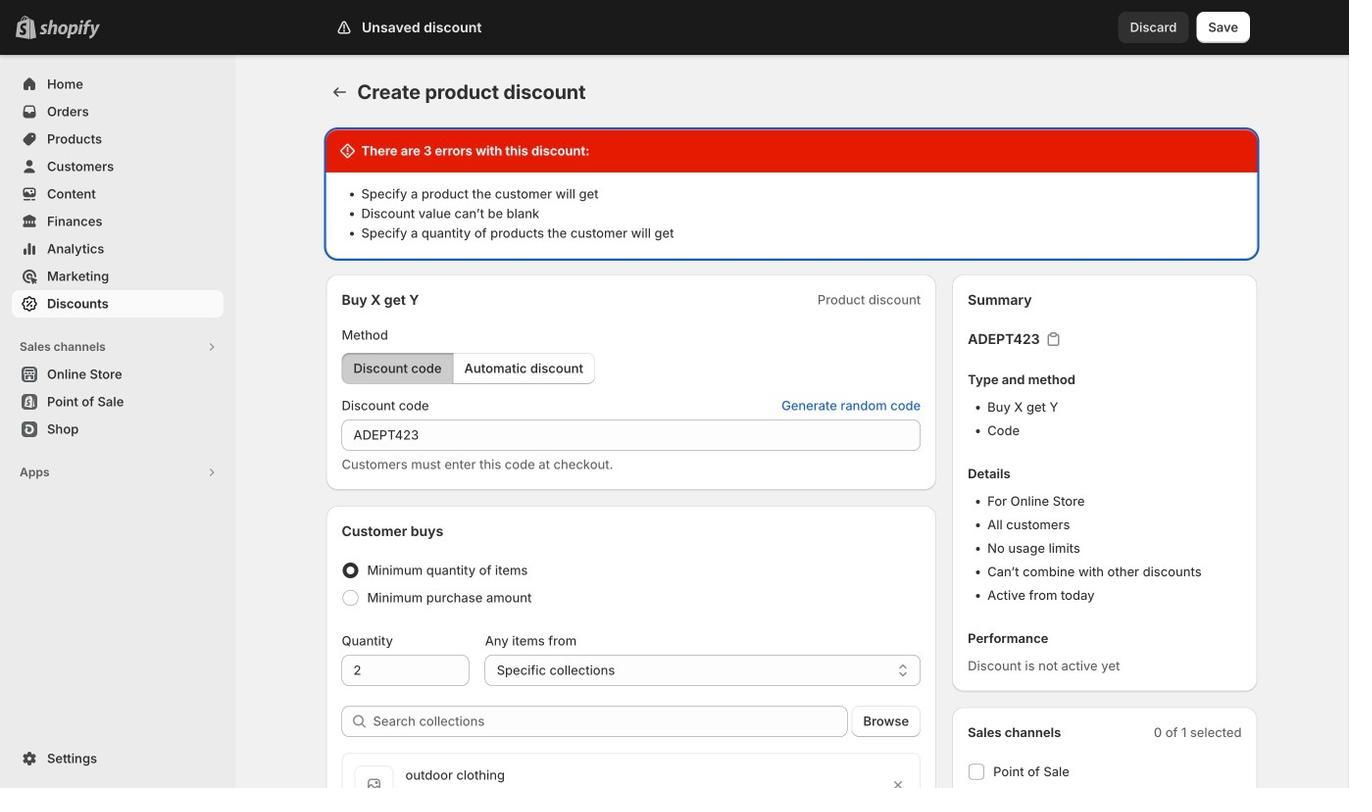 Task type: vqa. For each thing, say whether or not it's contained in the screenshot.
Shopify image
yes



Task type: locate. For each thing, give the bounding box(es) containing it.
shopify image
[[39, 19, 100, 39]]

None text field
[[342, 420, 921, 451], [342, 655, 469, 687], [342, 420, 921, 451], [342, 655, 469, 687]]

Search collections text field
[[373, 706, 848, 738]]



